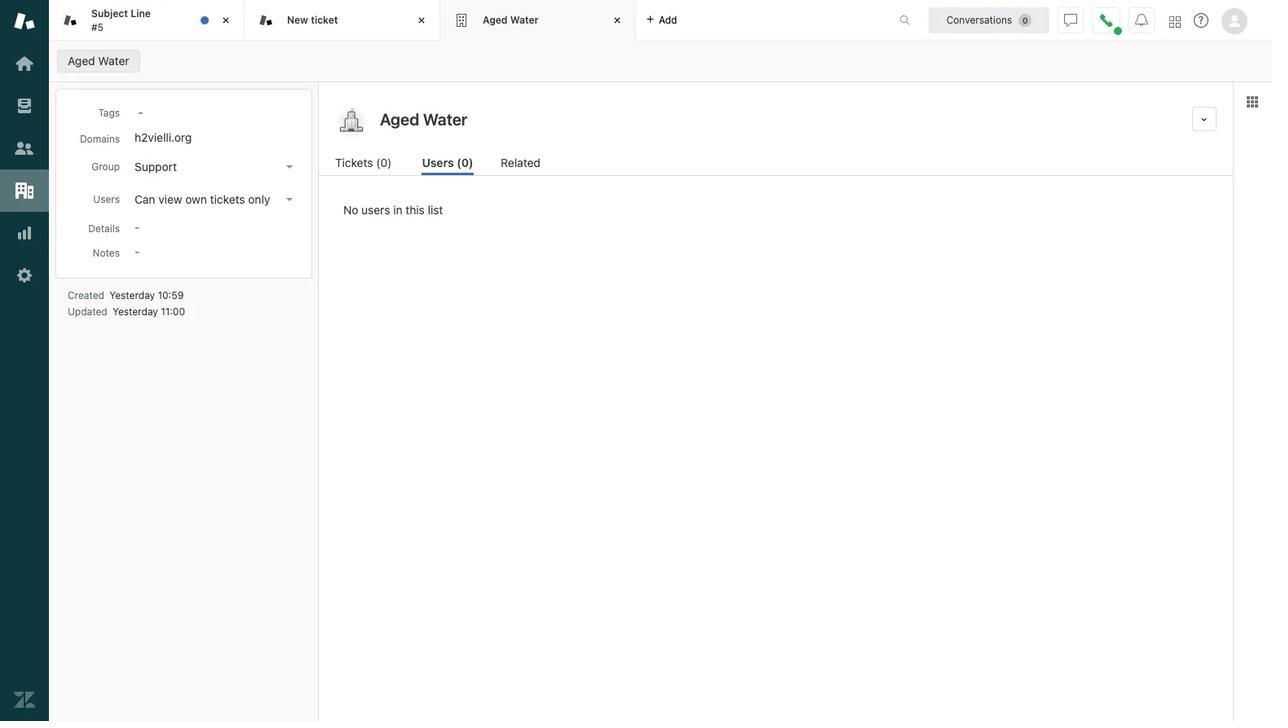 Task type: locate. For each thing, give the bounding box(es) containing it.
views image
[[14, 95, 35, 117]]

can
[[135, 192, 155, 206]]

water inside tab
[[510, 14, 539, 26]]

0 horizontal spatial water
[[98, 54, 129, 68]]

aged
[[483, 14, 508, 26], [68, 54, 95, 68]]

aged water link
[[57, 50, 140, 73]]

(0) right tickets at the left top
[[376, 156, 392, 170]]

1 close image from the left
[[218, 12, 234, 29]]

0 horizontal spatial aged water
[[68, 54, 129, 68]]

close image
[[413, 12, 430, 29]]

organizations image
[[14, 180, 35, 201]]

0 vertical spatial users
[[422, 156, 454, 170]]

tags
[[98, 107, 120, 119]]

1 vertical spatial aged water
[[68, 54, 129, 68]]

close image left add dropdown button
[[609, 12, 626, 29]]

tabs tab list
[[49, 0, 882, 41]]

users
[[422, 156, 454, 170], [93, 193, 120, 206]]

created
[[68, 290, 104, 302]]

0 horizontal spatial aged
[[68, 54, 95, 68]]

1 horizontal spatial (0)
[[457, 156, 473, 170]]

tickets
[[335, 156, 373, 170]]

support button
[[130, 156, 299, 179]]

1 horizontal spatial aged
[[483, 14, 508, 26]]

own
[[185, 192, 207, 206]]

this
[[406, 203, 425, 217]]

no users in this list
[[343, 203, 443, 217]]

0 horizontal spatial (0)
[[376, 156, 392, 170]]

users up details
[[93, 193, 120, 206]]

aged down #5
[[68, 54, 95, 68]]

2 close image from the left
[[609, 12, 626, 29]]

1 horizontal spatial water
[[510, 14, 539, 26]]

secondary element
[[49, 45, 1272, 77]]

0 vertical spatial aged
[[483, 14, 508, 26]]

users for users
[[93, 193, 120, 206]]

users for users (0)
[[422, 156, 454, 170]]

tickets (0) link
[[335, 154, 395, 175]]

1 horizontal spatial close image
[[609, 12, 626, 29]]

get started image
[[14, 53, 35, 74]]

2 (0) from the left
[[457, 156, 473, 170]]

ticket
[[311, 14, 338, 26]]

notifications image
[[1135, 13, 1148, 27]]

water
[[510, 14, 539, 26], [98, 54, 129, 68]]

yesterday left 11:00 on the left top of page
[[113, 306, 158, 318]]

0 horizontal spatial users
[[93, 193, 120, 206]]

1 vertical spatial users
[[93, 193, 120, 206]]

1 vertical spatial water
[[98, 54, 129, 68]]

related
[[501, 156, 541, 170]]

close image inside tab
[[218, 12, 234, 29]]

line
[[131, 7, 151, 20]]

aged water
[[483, 14, 539, 26], [68, 54, 129, 68]]

apps image
[[1246, 95, 1259, 108]]

subject line #5
[[91, 7, 151, 33]]

1 vertical spatial yesterday
[[113, 306, 158, 318]]

1 horizontal spatial aged water
[[483, 14, 539, 26]]

yesterday left 10:59
[[110, 290, 155, 302]]

conversations
[[947, 13, 1012, 26]]

11:00
[[161, 306, 185, 318]]

icon_org image
[[335, 107, 368, 139]]

no
[[343, 203, 358, 217]]

1 horizontal spatial users
[[422, 156, 454, 170]]

add button
[[636, 0, 687, 40]]

tab
[[49, 0, 245, 41]]

updated
[[68, 306, 107, 318]]

0 vertical spatial aged water
[[483, 14, 539, 26]]

view
[[158, 192, 182, 206]]

can view own tickets only
[[135, 192, 270, 206]]

(0) for users (0)
[[457, 156, 473, 170]]

close image left new in the left top of the page
[[218, 12, 234, 29]]

aged inside secondary element
[[68, 54, 95, 68]]

list
[[428, 203, 443, 217]]

new ticket tab
[[245, 0, 440, 41]]

0 horizontal spatial close image
[[218, 12, 234, 29]]

yesterday
[[110, 290, 155, 302], [113, 306, 158, 318]]

details
[[88, 223, 120, 235]]

#5
[[91, 21, 104, 33]]

(0) left the related
[[457, 156, 473, 170]]

1 vertical spatial aged
[[68, 54, 95, 68]]

zendesk products image
[[1169, 16, 1181, 27]]

users
[[361, 203, 390, 217]]

only
[[248, 192, 270, 206]]

in
[[393, 203, 402, 217]]

close image
[[218, 12, 234, 29], [609, 12, 626, 29]]

0 vertical spatial water
[[510, 14, 539, 26]]

(0)
[[376, 156, 392, 170], [457, 156, 473, 170]]

None text field
[[375, 107, 1186, 131]]

aged right close icon
[[483, 14, 508, 26]]

1 (0) from the left
[[376, 156, 392, 170]]

users up list
[[422, 156, 454, 170]]



Task type: vqa. For each thing, say whether or not it's contained in the screenshot.
Aged Water inside the SECONDARY element
yes



Task type: describe. For each thing, give the bounding box(es) containing it.
tickets
[[210, 192, 245, 206]]

zendesk support image
[[14, 11, 35, 32]]

related link
[[501, 154, 543, 175]]

- field
[[131, 103, 299, 121]]

(0) for tickets (0)
[[376, 156, 392, 170]]

water inside secondary element
[[98, 54, 129, 68]]

button displays agent's chat status as invisible. image
[[1064, 13, 1077, 27]]

subject
[[91, 7, 128, 20]]

get help image
[[1194, 13, 1209, 28]]

aged water inside secondary element
[[68, 54, 129, 68]]

new
[[287, 14, 308, 26]]

tickets (0)
[[335, 156, 392, 170]]

aged inside tab
[[483, 14, 508, 26]]

admin image
[[14, 265, 35, 286]]

tab containing subject line
[[49, 0, 245, 41]]

conversations button
[[929, 7, 1050, 33]]

new ticket
[[287, 14, 338, 26]]

notes
[[93, 247, 120, 259]]

arrow down image
[[286, 166, 293, 169]]

can view own tickets only button
[[130, 188, 299, 211]]

add
[[659, 13, 677, 26]]

group
[[92, 161, 120, 173]]

main element
[[0, 0, 49, 722]]

created yesterday 10:59 updated yesterday 11:00
[[68, 290, 185, 318]]

reporting image
[[14, 223, 35, 244]]

customers image
[[14, 138, 35, 159]]

arrow down image
[[286, 198, 293, 201]]

h2vielli.org
[[135, 130, 192, 144]]

aged water tab
[[440, 0, 636, 41]]

zendesk image
[[14, 690, 35, 711]]

users (0) link
[[422, 154, 473, 175]]

aged water inside tab
[[483, 14, 539, 26]]

support
[[135, 160, 177, 174]]

0 vertical spatial yesterday
[[110, 290, 155, 302]]

users (0)
[[422, 156, 473, 170]]

10:59
[[158, 290, 184, 302]]

domains
[[80, 133, 120, 145]]

close image inside aged water tab
[[609, 12, 626, 29]]



